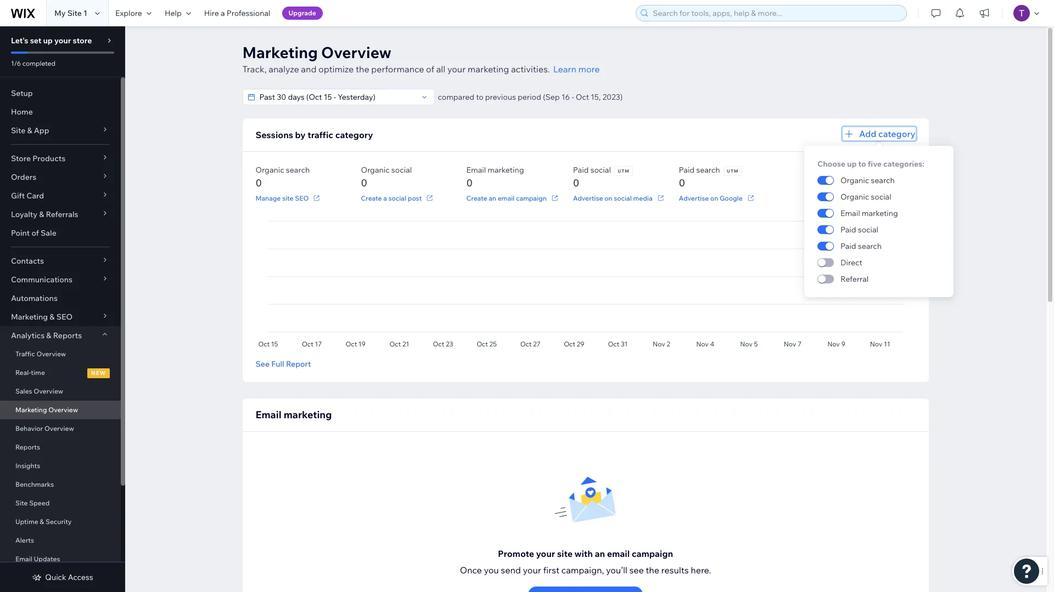 Task type: locate. For each thing, give the bounding box(es) containing it.
1 vertical spatial campaign
[[632, 549, 673, 560]]

site
[[67, 8, 82, 18], [11, 126, 25, 136], [15, 500, 28, 508]]

marketing for marketing overview track, analyze and optimize the performance of all your marketing activities. learn more
[[242, 43, 318, 62]]

0 horizontal spatial site
[[282, 194, 293, 202]]

3 0 from the left
[[466, 177, 473, 189]]

0 vertical spatial an
[[489, 194, 496, 202]]

email up you'll
[[607, 549, 630, 560]]

0 horizontal spatial on
[[605, 194, 612, 202]]

professional
[[227, 8, 270, 18]]

1 horizontal spatial seo
[[295, 194, 309, 202]]

paid
[[573, 165, 589, 175], [679, 165, 695, 175], [841, 225, 856, 235], [841, 242, 856, 251]]

your left store
[[54, 36, 71, 46]]

create down email marketing 0
[[466, 194, 487, 202]]

of
[[426, 64, 434, 75], [32, 228, 39, 238]]

analytics & reports button
[[0, 327, 121, 345]]

your
[[54, 36, 71, 46], [447, 64, 466, 75], [536, 549, 555, 560], [523, 566, 541, 577]]

1 vertical spatial of
[[32, 228, 39, 238]]

reports up traffic overview link
[[53, 331, 82, 341]]

& inside marketing & seo popup button
[[50, 312, 55, 322]]

1 vertical spatial a
[[383, 194, 387, 202]]

marketing down organic social at the right
[[862, 209, 898, 219]]

campaign,
[[561, 566, 604, 577]]

0 horizontal spatial create
[[361, 194, 382, 202]]

marketing inside popup button
[[11, 312, 48, 322]]

site inside promote your site with an email campaign once you send your first campaign, you'll see the results here.
[[557, 549, 573, 560]]

your right the all
[[447, 64, 466, 75]]

overview down marketing overview link
[[44, 425, 74, 433]]

site left with
[[557, 549, 573, 560]]

email updates link
[[0, 551, 121, 569]]

reports inside reports link
[[15, 444, 40, 452]]

time
[[31, 369, 45, 377]]

overview down sales overview "link" at left
[[48, 406, 78, 415]]

reports up insights
[[15, 444, 40, 452]]

0 horizontal spatial the
[[356, 64, 369, 75]]

an down email marketing 0
[[489, 194, 496, 202]]

0 vertical spatial email marketing
[[841, 209, 898, 219]]

of left the all
[[426, 64, 434, 75]]

0 horizontal spatial of
[[32, 228, 39, 238]]

0 horizontal spatial to
[[476, 92, 484, 102]]

& down "marketing & seo" in the bottom left of the page
[[46, 331, 51, 341]]

& right uptime
[[40, 518, 44, 527]]

email down the alerts
[[15, 556, 32, 564]]

overview inside "link"
[[34, 388, 63, 396]]

overview up marketing overview
[[34, 388, 63, 396]]

on for paid social
[[605, 194, 612, 202]]

create an email campaign
[[466, 194, 547, 202]]

site right the 'manage'
[[282, 194, 293, 202]]

&
[[27, 126, 32, 136], [39, 210, 44, 220], [50, 312, 55, 322], [46, 331, 51, 341], [40, 518, 44, 527]]

utm
[[618, 169, 629, 174], [727, 169, 739, 174]]

social left the post
[[388, 194, 406, 202]]

1 horizontal spatial up
[[847, 159, 857, 169]]

the
[[356, 64, 369, 75], [646, 566, 659, 577]]

post
[[408, 194, 422, 202]]

organic inside organic social 0
[[361, 165, 390, 175]]

organic
[[256, 165, 284, 175], [361, 165, 390, 175], [841, 176, 869, 186], [841, 192, 869, 202]]

0 horizontal spatial a
[[221, 8, 225, 18]]

0 horizontal spatial utm
[[618, 169, 629, 174]]

referrals
[[46, 210, 78, 220]]

organic inside organic search 0
[[256, 165, 284, 175]]

& for marketing
[[50, 312, 55, 322]]

overview for sales overview
[[34, 388, 63, 396]]

campaign up see
[[632, 549, 673, 560]]

card
[[27, 191, 44, 201]]

promote your site with an email campaign once you send your first campaign, you'll see the results here.
[[460, 549, 711, 577]]

0 horizontal spatial category
[[335, 130, 373, 141]]

1 vertical spatial site
[[11, 126, 25, 136]]

paid social down organic social at the right
[[841, 225, 879, 235]]

a down organic social 0
[[383, 194, 387, 202]]

email marketing 0
[[466, 165, 524, 189]]

gift card
[[11, 191, 44, 201]]

1 horizontal spatial campaign
[[632, 549, 673, 560]]

organic up create a social post
[[361, 165, 390, 175]]

site & app
[[11, 126, 49, 136]]

1 horizontal spatial a
[[383, 194, 387, 202]]

on for paid search
[[710, 194, 718, 202]]

the right see
[[646, 566, 659, 577]]

email inside email marketing 0
[[466, 165, 486, 175]]

communications button
[[0, 271, 121, 289]]

1 vertical spatial to
[[858, 159, 866, 169]]

create an email campaign link
[[466, 193, 560, 203]]

create down organic social 0
[[361, 194, 382, 202]]

marketing inside marketing overview track, analyze and optimize the performance of all your marketing activities. learn more
[[468, 64, 509, 75]]

1 vertical spatial site
[[557, 549, 573, 560]]

0 up advertise on social media
[[573, 177, 579, 189]]

campaign
[[516, 194, 547, 202], [632, 549, 673, 560]]

up right set
[[43, 36, 53, 46]]

1 horizontal spatial reports
[[53, 331, 82, 341]]

to left previous
[[476, 92, 484, 102]]

1 vertical spatial the
[[646, 566, 659, 577]]

quick
[[45, 573, 66, 583]]

5 0 from the left
[[679, 177, 685, 189]]

add category
[[859, 128, 916, 139]]

1 horizontal spatial on
[[710, 194, 718, 202]]

0 up create an email campaign
[[466, 177, 473, 189]]

home link
[[0, 103, 121, 121]]

site for site & app
[[11, 126, 25, 136]]

a
[[221, 8, 225, 18], [383, 194, 387, 202]]

0 horizontal spatial paid social
[[573, 165, 611, 175]]

overview for marketing overview track, analyze and optimize the performance of all your marketing activities. learn more
[[321, 43, 392, 62]]

on left 'media'
[[605, 194, 612, 202]]

1 horizontal spatial of
[[426, 64, 434, 75]]

2 vertical spatial marketing
[[15, 406, 47, 415]]

uptime & security
[[15, 518, 72, 527]]

1 create from the left
[[361, 194, 382, 202]]

marketing up analyze
[[242, 43, 318, 62]]

social inside advertise on social media link
[[614, 194, 632, 202]]

email up create an email campaign
[[466, 165, 486, 175]]

results
[[661, 566, 689, 577]]

0 vertical spatial paid social
[[573, 165, 611, 175]]

1 0 from the left
[[256, 177, 262, 189]]

0 horizontal spatial an
[[489, 194, 496, 202]]

learn more link
[[553, 63, 600, 76]]

0 vertical spatial campaign
[[516, 194, 547, 202]]

on
[[605, 194, 612, 202], [710, 194, 718, 202]]

2 advertise from the left
[[679, 194, 709, 202]]

updates
[[34, 556, 60, 564]]

marketing overview
[[15, 406, 78, 415]]

social down organic social at the right
[[858, 225, 879, 235]]

upgrade
[[289, 9, 316, 17]]

email marketing down the report
[[256, 409, 332, 422]]

None field
[[256, 89, 418, 105]]

& inside loyalty & referrals "popup button"
[[39, 210, 44, 220]]

real-time
[[15, 369, 45, 377]]

a for social
[[383, 194, 387, 202]]

setup
[[11, 88, 33, 98]]

organic social
[[841, 192, 891, 202]]

campaign down email marketing 0
[[516, 194, 547, 202]]

email updates
[[15, 556, 60, 564]]

marketing up "analytics"
[[11, 312, 48, 322]]

paid search up direct
[[841, 242, 882, 251]]

choose up to five categories:
[[818, 159, 925, 169]]

communications
[[11, 275, 73, 285]]

1 horizontal spatial site
[[557, 549, 573, 560]]

of left "sale" on the top
[[32, 228, 39, 238]]

paid social
[[573, 165, 611, 175], [841, 225, 879, 235]]

marketing inside marketing overview track, analyze and optimize the performance of all your marketing activities. learn more
[[242, 43, 318, 62]]

site left speed
[[15, 500, 28, 508]]

social
[[391, 165, 412, 175], [591, 165, 611, 175], [871, 192, 891, 202], [388, 194, 406, 202], [614, 194, 632, 202], [858, 225, 879, 235]]

organic up the 'manage'
[[256, 165, 284, 175]]

let's
[[11, 36, 28, 46]]

2 vertical spatial site
[[15, 500, 28, 508]]

0 vertical spatial the
[[356, 64, 369, 75]]

site left 1
[[67, 8, 82, 18]]

manage site seo
[[256, 194, 309, 202]]

social up create a social post link
[[391, 165, 412, 175]]

0 up create a social post
[[361, 177, 367, 189]]

0 vertical spatial seo
[[295, 194, 309, 202]]

campaign inside promote your site with an email campaign once you send your first campaign, you'll see the results here.
[[632, 549, 673, 560]]

1 horizontal spatial create
[[466, 194, 487, 202]]

4 0 from the left
[[573, 177, 579, 189]]

0 up the 'manage'
[[256, 177, 262, 189]]

search up advertise on google
[[696, 165, 720, 175]]

site down home
[[11, 126, 25, 136]]

marketing inside email marketing 0
[[488, 165, 524, 175]]

2 create from the left
[[466, 194, 487, 202]]

& right loyalty
[[39, 210, 44, 220]]

organic for organic search
[[841, 176, 869, 186]]

add category button
[[843, 127, 916, 141]]

sessions by traffic category
[[256, 130, 373, 141]]

store
[[73, 36, 92, 46]]

marketing overview track, analyze and optimize the performance of all your marketing activities. learn more
[[242, 43, 600, 75]]

home
[[11, 107, 33, 117]]

2023)
[[603, 92, 623, 102]]

0 horizontal spatial up
[[43, 36, 53, 46]]

1 vertical spatial an
[[595, 549, 605, 560]]

& for analytics
[[46, 331, 51, 341]]

0 up advertise on google
[[679, 177, 685, 189]]

hire
[[204, 8, 219, 18]]

email down email marketing 0
[[498, 194, 515, 202]]

advertise
[[573, 194, 603, 202], [679, 194, 709, 202]]

overview down the "analytics & reports"
[[36, 350, 66, 359]]

0 for organic search 0
[[256, 177, 262, 189]]

google
[[720, 194, 743, 202]]

an inside promote your site with an email campaign once you send your first campaign, you'll see the results here.
[[595, 549, 605, 560]]

0 vertical spatial a
[[221, 8, 225, 18]]

seo down organic search 0
[[295, 194, 309, 202]]

sales
[[15, 388, 32, 396]]

paid social up advertise on social media
[[573, 165, 611, 175]]

0 vertical spatial email
[[498, 194, 515, 202]]

overview for behavior overview
[[44, 425, 74, 433]]

set
[[30, 36, 41, 46]]

1 vertical spatial paid social
[[841, 225, 879, 235]]

& inside site & app dropdown button
[[27, 126, 32, 136]]

marketing up previous
[[468, 64, 509, 75]]

1 horizontal spatial email marketing
[[841, 209, 898, 219]]

search up manage site seo link
[[286, 165, 310, 175]]

utm up advertise on social media link
[[618, 169, 629, 174]]

site inside dropdown button
[[11, 126, 25, 136]]

0 inside email marketing 0
[[466, 177, 473, 189]]

1 horizontal spatial to
[[858, 159, 866, 169]]

email marketing down organic social at the right
[[841, 209, 898, 219]]

1 vertical spatial reports
[[15, 444, 40, 452]]

0 inside organic search 0
[[256, 177, 262, 189]]

overview up optimize
[[321, 43, 392, 62]]

1 vertical spatial email
[[607, 549, 630, 560]]

insights link
[[0, 457, 121, 476]]

& left the app
[[27, 126, 32, 136]]

on left google
[[710, 194, 718, 202]]

1 horizontal spatial email
[[607, 549, 630, 560]]

0 horizontal spatial email marketing
[[256, 409, 332, 422]]

& inside uptime & security link
[[40, 518, 44, 527]]

store products button
[[0, 149, 121, 168]]

utm for paid social
[[618, 169, 629, 174]]

1 horizontal spatial category
[[878, 128, 916, 139]]

all
[[436, 64, 445, 75]]

create for email marketing 0
[[466, 194, 487, 202]]

2 0 from the left
[[361, 177, 367, 189]]

marketing for marketing & seo
[[11, 312, 48, 322]]

benchmarks
[[15, 481, 54, 489]]

1 horizontal spatial the
[[646, 566, 659, 577]]

automations link
[[0, 289, 121, 308]]

create a social post
[[361, 194, 422, 202]]

setup link
[[0, 84, 121, 103]]

search
[[286, 165, 310, 175], [696, 165, 720, 175], [871, 176, 895, 186], [858, 242, 882, 251]]

category right add on the top of page
[[878, 128, 916, 139]]

1 vertical spatial marketing
[[11, 312, 48, 322]]

& up the "analytics & reports"
[[50, 312, 55, 322]]

0 vertical spatial to
[[476, 92, 484, 102]]

1
[[83, 8, 87, 18]]

0 horizontal spatial email
[[498, 194, 515, 202]]

email down see
[[256, 409, 281, 422]]

social left 'media'
[[614, 194, 632, 202]]

a right hire
[[221, 8, 225, 18]]

2 utm from the left
[[727, 169, 739, 174]]

organic down organic search
[[841, 192, 869, 202]]

an right with
[[595, 549, 605, 560]]

0 horizontal spatial seo
[[56, 312, 73, 322]]

1 horizontal spatial paid search
[[841, 242, 882, 251]]

category right traffic
[[335, 130, 373, 141]]

seo down automations link
[[56, 312, 73, 322]]

marketing up 'behavior'
[[15, 406, 47, 415]]

0 inside organic social 0
[[361, 177, 367, 189]]

0 vertical spatial reports
[[53, 331, 82, 341]]

categories:
[[883, 159, 925, 169]]

seo inside popup button
[[56, 312, 73, 322]]

1 horizontal spatial utm
[[727, 169, 739, 174]]

1 horizontal spatial advertise
[[679, 194, 709, 202]]

uptime
[[15, 518, 38, 527]]

0 for email marketing 0
[[466, 177, 473, 189]]

paid search up advertise on google
[[679, 165, 720, 175]]

organic search 0
[[256, 165, 310, 189]]

0 vertical spatial marketing
[[242, 43, 318, 62]]

advertise left google
[[679, 194, 709, 202]]

2 on from the left
[[710, 194, 718, 202]]

1 utm from the left
[[618, 169, 629, 174]]

0 vertical spatial site
[[67, 8, 82, 18]]

point of sale link
[[0, 224, 121, 243]]

first
[[543, 566, 559, 577]]

let's set up your store
[[11, 36, 92, 46]]

1 horizontal spatial an
[[595, 549, 605, 560]]

advertise left 'media'
[[573, 194, 603, 202]]

compared to previous period (sep 16 - oct 15, 2023)
[[438, 92, 623, 102]]

0 vertical spatial paid search
[[679, 165, 720, 175]]

overview for marketing overview
[[48, 406, 78, 415]]

marketing down the report
[[284, 409, 332, 422]]

seo for manage site seo
[[295, 194, 309, 202]]

-
[[572, 92, 574, 102]]

1 vertical spatial seo
[[56, 312, 73, 322]]

overview inside marketing overview track, analyze and optimize the performance of all your marketing activities. learn more
[[321, 43, 392, 62]]

0 horizontal spatial reports
[[15, 444, 40, 452]]

1 advertise from the left
[[573, 194, 603, 202]]

0 horizontal spatial paid search
[[679, 165, 720, 175]]

manage site seo link
[[256, 193, 322, 203]]

organic for organic social
[[841, 192, 869, 202]]

marketing
[[468, 64, 509, 75], [488, 165, 524, 175], [862, 209, 898, 219], [284, 409, 332, 422]]

marketing up create an email campaign
[[488, 165, 524, 175]]

up inside sidebar element
[[43, 36, 53, 46]]

to left "five"
[[858, 159, 866, 169]]

direct
[[841, 258, 862, 268]]

0 vertical spatial up
[[43, 36, 53, 46]]

up right choose
[[847, 159, 857, 169]]

0 horizontal spatial advertise
[[573, 194, 603, 202]]

& inside analytics & reports popup button
[[46, 331, 51, 341]]

the right optimize
[[356, 64, 369, 75]]

0 vertical spatial of
[[426, 64, 434, 75]]

1 on from the left
[[605, 194, 612, 202]]

utm up google
[[727, 169, 739, 174]]

organic up organic social at the right
[[841, 176, 869, 186]]

sidebar element
[[0, 26, 125, 593]]



Task type: describe. For each thing, give the bounding box(es) containing it.
0 horizontal spatial campaign
[[516, 194, 547, 202]]

site for site speed
[[15, 500, 28, 508]]

quick access
[[45, 573, 93, 583]]

my site 1
[[54, 8, 87, 18]]

alerts
[[15, 537, 34, 545]]

benchmarks link
[[0, 476, 121, 495]]

see
[[629, 566, 644, 577]]

search down "five"
[[871, 176, 895, 186]]

1 horizontal spatial paid social
[[841, 225, 879, 235]]

by
[[295, 130, 306, 141]]

orders button
[[0, 168, 121, 187]]

store
[[11, 154, 31, 164]]

behavior
[[15, 425, 43, 433]]

1/6 completed
[[11, 59, 55, 68]]

add
[[859, 128, 877, 139]]

the inside marketing overview track, analyze and optimize the performance of all your marketing activities. learn more
[[356, 64, 369, 75]]

your inside sidebar element
[[54, 36, 71, 46]]

create a social post link
[[361, 193, 435, 203]]

completed
[[22, 59, 55, 68]]

advertise for search
[[679, 194, 709, 202]]

a for professional
[[221, 8, 225, 18]]

your up "first" at the bottom
[[536, 549, 555, 560]]

security
[[46, 518, 72, 527]]

of inside sidebar element
[[32, 228, 39, 238]]

sales overview link
[[0, 383, 121, 401]]

explore
[[115, 8, 142, 18]]

0 vertical spatial site
[[282, 194, 293, 202]]

contacts
[[11, 256, 44, 266]]

email inside email updates link
[[15, 556, 32, 564]]

and
[[301, 64, 317, 75]]

once
[[460, 566, 482, 577]]

1 vertical spatial email marketing
[[256, 409, 332, 422]]

oct
[[576, 92, 589, 102]]

send
[[501, 566, 521, 577]]

compared
[[438, 92, 474, 102]]

overview for traffic overview
[[36, 350, 66, 359]]

search inside organic search 0
[[286, 165, 310, 175]]

organic social 0
[[361, 165, 412, 189]]

choose
[[818, 159, 846, 169]]

sale
[[41, 228, 56, 238]]

& for site
[[27, 126, 32, 136]]

social down organic search
[[871, 192, 891, 202]]

social inside organic social 0
[[391, 165, 412, 175]]

(sep
[[543, 92, 560, 102]]

five
[[868, 159, 882, 169]]

1 vertical spatial paid search
[[841, 242, 882, 251]]

activities.
[[511, 64, 550, 75]]

sales overview
[[15, 388, 63, 396]]

email down organic social at the right
[[841, 209, 860, 219]]

access
[[68, 573, 93, 583]]

loyalty
[[11, 210, 37, 220]]

products
[[33, 154, 65, 164]]

more
[[578, 64, 600, 75]]

category inside button
[[878, 128, 916, 139]]

help
[[165, 8, 182, 18]]

advertise for social
[[573, 194, 603, 202]]

reports link
[[0, 439, 121, 457]]

period
[[518, 92, 541, 102]]

your left "first" at the bottom
[[523, 566, 541, 577]]

uptime & security link
[[0, 513, 121, 532]]

16
[[562, 92, 570, 102]]

loyalty & referrals button
[[0, 205, 121, 224]]

organic for organic social 0
[[361, 165, 390, 175]]

your inside marketing overview track, analyze and optimize the performance of all your marketing activities. learn more
[[447, 64, 466, 75]]

store products
[[11, 154, 65, 164]]

full
[[271, 360, 284, 370]]

15,
[[591, 92, 601, 102]]

traffic overview
[[15, 350, 66, 359]]

help button
[[158, 0, 198, 26]]

hire a professional
[[204, 8, 270, 18]]

app
[[34, 126, 49, 136]]

point of sale
[[11, 228, 56, 238]]

1/6
[[11, 59, 21, 68]]

search up direct
[[858, 242, 882, 251]]

1 vertical spatial up
[[847, 159, 857, 169]]

see
[[256, 360, 270, 370]]

automations
[[11, 294, 58, 304]]

performance
[[371, 64, 424, 75]]

gift
[[11, 191, 25, 201]]

social up advertise on social media
[[591, 165, 611, 175]]

social inside create a social post link
[[388, 194, 406, 202]]

create for organic social 0
[[361, 194, 382, 202]]

upgrade button
[[282, 7, 323, 20]]

you'll
[[606, 566, 627, 577]]

my
[[54, 8, 66, 18]]

media
[[633, 194, 653, 202]]

& for loyalty
[[39, 210, 44, 220]]

analytics
[[11, 331, 45, 341]]

see full report button
[[256, 360, 311, 370]]

of inside marketing overview track, analyze and optimize the performance of all your marketing activities. learn more
[[426, 64, 434, 75]]

loyalty & referrals
[[11, 210, 78, 220]]

advertise on social media
[[573, 194, 653, 202]]

insights
[[15, 462, 40, 471]]

advertise on google link
[[679, 193, 756, 203]]

marketing for marketing overview
[[15, 406, 47, 415]]

site speed link
[[0, 495, 121, 513]]

0 for organic social 0
[[361, 177, 367, 189]]

the inside promote your site with an email campaign once you send your first campaign, you'll see the results here.
[[646, 566, 659, 577]]

seo for marketing & seo
[[56, 312, 73, 322]]

reports inside analytics & reports popup button
[[53, 331, 82, 341]]

with
[[575, 549, 593, 560]]

Search for tools, apps, help & more... field
[[650, 5, 903, 21]]

orders
[[11, 172, 36, 182]]

referral
[[841, 275, 869, 284]]

manage
[[256, 194, 281, 202]]

advertise on google
[[679, 194, 743, 202]]

promote
[[498, 549, 534, 560]]

utm for paid search
[[727, 169, 739, 174]]

quick access button
[[32, 573, 93, 583]]

organic for organic search 0
[[256, 165, 284, 175]]

email inside promote your site with an email campaign once you send your first campaign, you'll see the results here.
[[607, 549, 630, 560]]

& for uptime
[[40, 518, 44, 527]]



Task type: vqa. For each thing, say whether or not it's contained in the screenshot.
Traffic
yes



